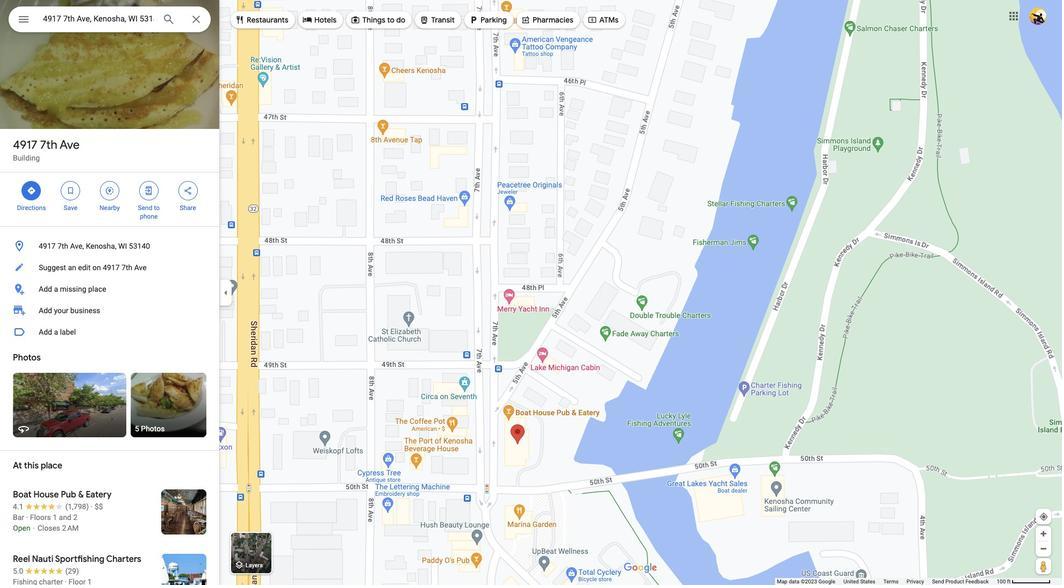 Task type: vqa. For each thing, say whether or not it's contained in the screenshot.


Task type: locate. For each thing, give the bounding box(es) containing it.
1 vertical spatial send
[[932, 579, 945, 585]]

4917 inside 4917 7th ave, kenosha, wi 53140 button
[[39, 242, 56, 251]]


[[17, 12, 30, 27]]

parking
[[481, 15, 507, 25]]

atms
[[600, 15, 619, 25]]

4917 7th Ave, Kenosha, WI 53140 field
[[9, 6, 211, 32]]

actions for 4917 7th ave region
[[0, 173, 219, 226]]

suggest
[[39, 263, 66, 272]]

1 vertical spatial 7th
[[57, 242, 68, 251]]

wi
[[118, 242, 127, 251]]

 hotels
[[303, 14, 337, 26]]

5 photos button
[[131, 373, 206, 438]]

0 vertical spatial 7th
[[40, 138, 57, 153]]

· left $$
[[91, 503, 93, 511]]

None field
[[43, 12, 154, 25]]

to
[[387, 15, 395, 25], [154, 204, 160, 212]]

send inside send to phone
[[138, 204, 152, 212]]

· right bar
[[26, 514, 28, 522]]

1 vertical spatial place
[[41, 461, 62, 472]]

at this place
[[13, 461, 62, 472]]

0 vertical spatial ave
[[60, 138, 80, 153]]

0 vertical spatial photos
[[13, 353, 41, 363]]

footer containing map data ©2023 google
[[777, 579, 997, 586]]

hotels
[[314, 15, 337, 25]]

0 horizontal spatial ave
[[60, 138, 80, 153]]

a left label
[[54, 328, 58, 337]]

4917 right on
[[103, 263, 120, 272]]

4917 inside 4917 7th ave building
[[13, 138, 37, 153]]

 atms
[[588, 14, 619, 26]]

a inside "add a missing place" button
[[54, 285, 58, 294]]

0 horizontal spatial to
[[154, 204, 160, 212]]

missing
[[60, 285, 86, 294]]

ave inside 4917 7th ave building
[[60, 138, 80, 153]]

place
[[88, 285, 106, 294], [41, 461, 62, 472]]

4917 up suggest
[[39, 242, 56, 251]]

5 photos
[[135, 425, 165, 433]]

7th for ave,
[[57, 242, 68, 251]]

4917 7th ave building
[[13, 138, 80, 162]]

0 horizontal spatial ·
[[26, 514, 28, 522]]

a inside add a label button
[[54, 328, 58, 337]]

this
[[24, 461, 39, 472]]

5.0
[[13, 567, 23, 576]]

google
[[819, 579, 836, 585]]

send left product
[[932, 579, 945, 585]]

united states
[[844, 579, 876, 585]]

1 vertical spatial photos
[[141, 425, 165, 433]]

&
[[78, 490, 84, 501]]

photos down add a label
[[13, 353, 41, 363]]

0 vertical spatial add
[[39, 285, 52, 294]]

send inside button
[[932, 579, 945, 585]]

united states button
[[844, 579, 876, 586]]

53140
[[129, 242, 150, 251]]

0 vertical spatial a
[[54, 285, 58, 294]]

charters
[[106, 554, 141, 565]]

zoom out image
[[1040, 545, 1048, 553]]

sportfishing
[[55, 554, 104, 565]]

pub
[[61, 490, 76, 501]]

photos
[[13, 353, 41, 363], [141, 425, 165, 433]]

your
[[54, 306, 68, 315]]

0 horizontal spatial send
[[138, 204, 152, 212]]

add for add your business
[[39, 306, 52, 315]]

2 add from the top
[[39, 306, 52, 315]]

label
[[60, 328, 76, 337]]

photos right 5 at the left bottom of page
[[141, 425, 165, 433]]

4.1 stars 1,798 reviews image
[[13, 502, 89, 512]]

collapse side panel image
[[220, 287, 232, 299]]

add left label
[[39, 328, 52, 337]]

place right this
[[41, 461, 62, 472]]

1 vertical spatial to
[[154, 204, 160, 212]]

1 vertical spatial 4917
[[39, 242, 56, 251]]

eatery
[[86, 490, 112, 501]]

1 vertical spatial add
[[39, 306, 52, 315]]

place down on
[[88, 285, 106, 294]]

google maps element
[[0, 0, 1063, 586]]

floors
[[30, 514, 51, 522]]

7th inside 4917 7th ave building
[[40, 138, 57, 153]]

a for missing
[[54, 285, 58, 294]]

data
[[789, 579, 800, 585]]

add a missing place button
[[0, 279, 219, 300]]

map
[[777, 579, 788, 585]]

price: moderate image
[[95, 503, 103, 511]]

1 horizontal spatial ave
[[134, 263, 147, 272]]

1 vertical spatial ave
[[134, 263, 147, 272]]

0 horizontal spatial photos
[[13, 353, 41, 363]]

privacy button
[[907, 579, 924, 586]]

ave up 
[[60, 138, 80, 153]]


[[303, 14, 312, 26]]

4917 up the building at the top left of the page
[[13, 138, 37, 153]]

bar
[[13, 514, 24, 522]]

2 vertical spatial add
[[39, 328, 52, 337]]

1 horizontal spatial send
[[932, 579, 945, 585]]

2 a from the top
[[54, 328, 58, 337]]

send to phone
[[138, 204, 160, 220]]

add down suggest
[[39, 285, 52, 294]]

transit
[[431, 15, 455, 25]]

a
[[54, 285, 58, 294], [54, 328, 58, 337]]


[[469, 14, 479, 26]]

7th
[[40, 138, 57, 153], [57, 242, 68, 251], [122, 263, 132, 272]]

1 add from the top
[[39, 285, 52, 294]]

nearby
[[100, 204, 120, 212]]

0 vertical spatial to
[[387, 15, 395, 25]]

1 a from the top
[[54, 285, 58, 294]]

house
[[33, 490, 59, 501]]

2 vertical spatial 4917
[[103, 263, 120, 272]]

add
[[39, 285, 52, 294], [39, 306, 52, 315], [39, 328, 52, 337]]

send
[[138, 204, 152, 212], [932, 579, 945, 585]]

a left missing
[[54, 285, 58, 294]]

 button
[[9, 6, 39, 34]]

and
[[59, 514, 71, 522]]

boat house pub & eatery
[[13, 490, 112, 501]]


[[351, 14, 360, 26]]

1 horizontal spatial photos
[[141, 425, 165, 433]]

place inside button
[[88, 285, 106, 294]]

bar · floors 1 and 2 open ⋅ closes 2 am
[[13, 514, 79, 533]]

to up phone
[[154, 204, 160, 212]]

2 horizontal spatial 4917
[[103, 263, 120, 272]]

100 ft
[[997, 579, 1011, 585]]

nauti
[[32, 554, 53, 565]]

0 horizontal spatial 4917
[[13, 138, 37, 153]]

(1,798)
[[65, 503, 89, 511]]

1 vertical spatial ·
[[26, 514, 28, 522]]

4917
[[13, 138, 37, 153], [39, 242, 56, 251], [103, 263, 120, 272]]

3 add from the top
[[39, 328, 52, 337]]

 pharmacies
[[521, 14, 574, 26]]

ave down "53140"
[[134, 263, 147, 272]]

save
[[64, 204, 77, 212]]

0 vertical spatial 4917
[[13, 138, 37, 153]]

1 horizontal spatial to
[[387, 15, 395, 25]]

share
[[180, 204, 196, 212]]


[[420, 14, 429, 26]]

map data ©2023 google
[[777, 579, 836, 585]]

to left do
[[387, 15, 395, 25]]

business
[[70, 306, 100, 315]]

add left your on the bottom of the page
[[39, 306, 52, 315]]

google account: ben nelson  
(ben.nelson1980@gmail.com) image
[[1030, 7, 1047, 25]]

1 vertical spatial a
[[54, 328, 58, 337]]

add a label button
[[0, 322, 219, 343]]

0 vertical spatial place
[[88, 285, 106, 294]]

send up phone
[[138, 204, 152, 212]]

1 horizontal spatial ·
[[91, 503, 93, 511]]

0 vertical spatial send
[[138, 204, 152, 212]]

kenosha,
[[86, 242, 116, 251]]

1 horizontal spatial 4917
[[39, 242, 56, 251]]

footer
[[777, 579, 997, 586]]

1 horizontal spatial place
[[88, 285, 106, 294]]


[[588, 14, 597, 26]]



Task type: describe. For each thing, give the bounding box(es) containing it.
pharmacies
[[533, 15, 574, 25]]

7th for ave
[[40, 138, 57, 153]]

4917 7th ave, kenosha, wi 53140
[[39, 242, 150, 251]]

open
[[13, 524, 30, 533]]

· $$
[[91, 503, 103, 511]]

4917 7th ave main content
[[0, 0, 219, 586]]

send for send to phone
[[138, 204, 152, 212]]

100 ft button
[[997, 579, 1051, 585]]

ave inside button
[[134, 263, 147, 272]]

none field inside the 4917 7th ave, kenosha, wi 53140 field
[[43, 12, 154, 25]]

ave,
[[70, 242, 84, 251]]

feedback
[[966, 579, 989, 585]]

edit
[[78, 263, 91, 272]]

layers
[[246, 563, 263, 570]]

 restaurants
[[235, 14, 289, 26]]

show your location image
[[1039, 512, 1049, 522]]

5.0 stars 29 reviews image
[[13, 566, 79, 577]]

4917 for ave
[[13, 138, 37, 153]]

united
[[844, 579, 859, 585]]

send product feedback
[[932, 579, 989, 585]]

add for add a label
[[39, 328, 52, 337]]

do
[[396, 15, 406, 25]]

2 vertical spatial 7th
[[122, 263, 132, 272]]

 things to do
[[351, 14, 406, 26]]

⋅
[[32, 524, 36, 533]]

to inside send to phone
[[154, 204, 160, 212]]

to inside  things to do
[[387, 15, 395, 25]]


[[521, 14, 531, 26]]


[[27, 185, 36, 197]]

4.1
[[13, 503, 23, 511]]

add a label
[[39, 328, 76, 337]]

an
[[68, 263, 76, 272]]


[[235, 14, 245, 26]]

closes
[[37, 524, 60, 533]]

4917 7th ave, kenosha, wi 53140 button
[[0, 236, 219, 257]]


[[144, 185, 154, 197]]

1
[[53, 514, 57, 522]]

0 vertical spatial ·
[[91, 503, 93, 511]]

2
[[73, 514, 77, 522]]

0 horizontal spatial place
[[41, 461, 62, 472]]

send product feedback button
[[932, 579, 989, 586]]

ft
[[1008, 579, 1011, 585]]

terms button
[[884, 579, 899, 586]]

add for add a missing place
[[39, 285, 52, 294]]

photos inside button
[[141, 425, 165, 433]]

4917 inside the suggest an edit on 4917 7th ave button
[[103, 263, 120, 272]]

boat
[[13, 490, 31, 501]]

states
[[861, 579, 876, 585]]

building
[[13, 154, 40, 162]]

send for send product feedback
[[932, 579, 945, 585]]

product
[[946, 579, 965, 585]]

 parking
[[469, 14, 507, 26]]

©2023
[[801, 579, 817, 585]]

4917 for ave,
[[39, 242, 56, 251]]

at
[[13, 461, 22, 472]]

restaurants
[[247, 15, 289, 25]]

suggest an edit on 4917 7th ave button
[[0, 257, 219, 279]]

(29)
[[65, 567, 79, 576]]

terms
[[884, 579, 899, 585]]

privacy
[[907, 579, 924, 585]]

· inside bar · floors 1 and 2 open ⋅ closes 2 am
[[26, 514, 28, 522]]

phone
[[140, 213, 158, 220]]

5
[[135, 425, 139, 433]]

show street view coverage image
[[1036, 559, 1052, 575]]

reel
[[13, 554, 30, 565]]

 search field
[[9, 6, 211, 34]]


[[105, 185, 115, 197]]

directions
[[17, 204, 46, 212]]

zoom in image
[[1040, 530, 1048, 538]]

reel nauti sportfishing charters
[[13, 554, 141, 565]]

$$
[[95, 503, 103, 511]]

suggest an edit on 4917 7th ave
[[39, 263, 147, 272]]

add your business
[[39, 306, 100, 315]]

a for label
[[54, 328, 58, 337]]

footer inside the google maps element
[[777, 579, 997, 586]]

100
[[997, 579, 1006, 585]]

add a missing place
[[39, 285, 106, 294]]

things
[[362, 15, 386, 25]]


[[183, 185, 193, 197]]

 transit
[[420, 14, 455, 26]]



